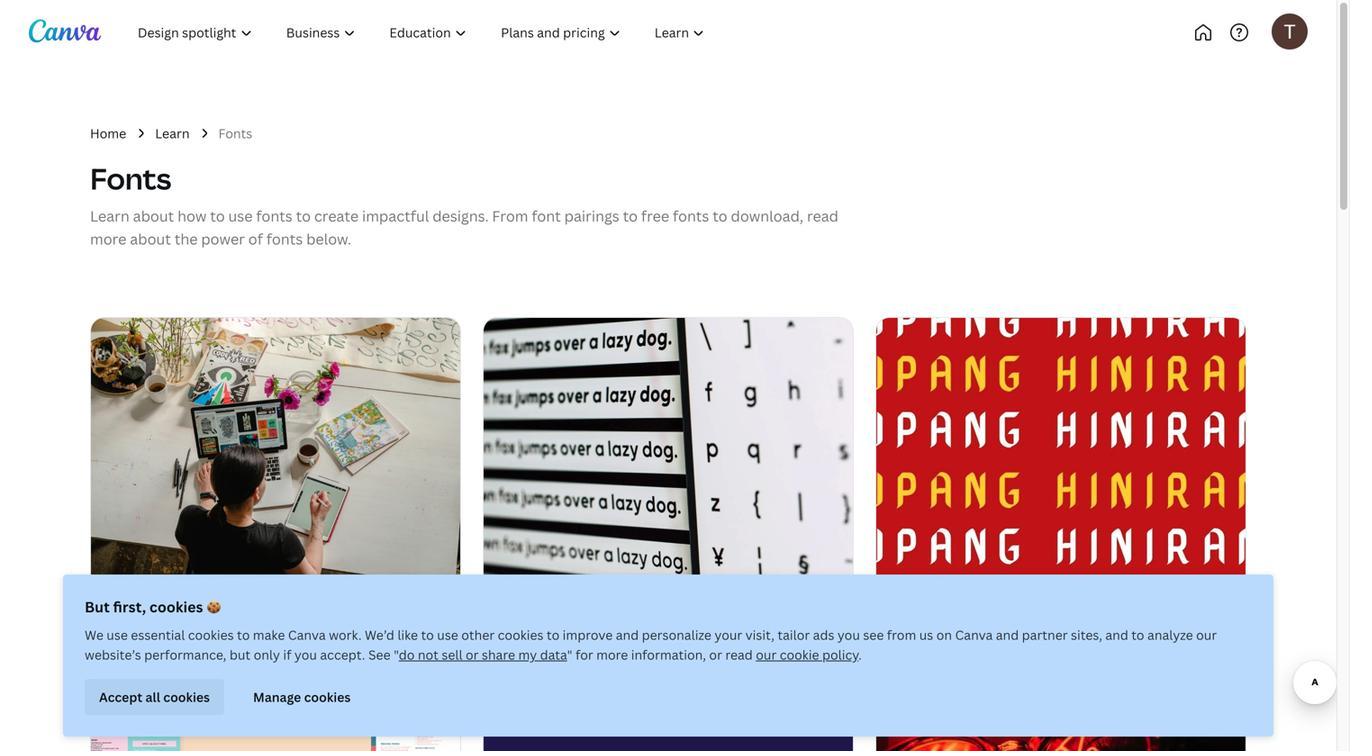 Task type: vqa. For each thing, say whether or not it's contained in the screenshot.
the left Peterson
no



Task type: locate. For each thing, give the bounding box(es) containing it.
about left 'how'
[[133, 206, 174, 226]]

to inside fonts 10 font trends to try in 2021
[[586, 631, 601, 651]]

fonts inside fonts learn about how to use fonts to create impactful designs. from font pairings to free fonts to download, read more about the power of fonts below.
[[90, 159, 171, 198]]

data
[[540, 646, 567, 663]]

analyze
[[1148, 626, 1193, 644]]

we'd
[[365, 626, 394, 644]]

how
[[178, 206, 207, 226]]

improve
[[563, 626, 613, 644]]

or down your
[[709, 646, 722, 663]]

font inside fonts 10 font trends to try in 2021
[[504, 631, 533, 651]]

1 horizontal spatial read
[[807, 206, 839, 226]]

use
[[228, 206, 253, 226], [107, 626, 128, 644], [437, 626, 458, 644]]

0 horizontal spatial more
[[90, 229, 126, 249]]

0 horizontal spatial "
[[394, 646, 399, 663]]

1 horizontal spatial and
[[996, 626, 1019, 644]]

" down improve
[[567, 646, 572, 663]]

3 and from the left
[[1105, 626, 1128, 644]]

cookies right all in the left of the page
[[163, 688, 210, 706]]

2021
[[645, 631, 678, 651]]

0 horizontal spatial canva
[[288, 626, 326, 644]]

more inside fonts learn about how to use fonts to create impactful designs. from font pairings to free fonts to download, read more about the power of fonts below.
[[90, 229, 126, 249]]

for for tips
[[245, 631, 266, 651]]

our down visit,
[[756, 646, 777, 663]]

to
[[210, 206, 225, 226], [296, 206, 311, 226], [623, 206, 638, 226], [713, 206, 727, 226], [237, 626, 250, 644], [421, 626, 434, 644], [547, 626, 560, 644], [1132, 626, 1144, 644], [586, 631, 601, 651]]

about left the
[[130, 229, 171, 249]]

1 vertical spatial font
[[504, 631, 533, 651]]

but
[[230, 646, 251, 663]]

but
[[85, 597, 110, 617]]

essential
[[131, 626, 185, 644]]

1 horizontal spatial canva
[[955, 626, 993, 644]]

learn link
[[155, 123, 190, 144]]

1 horizontal spatial you
[[838, 626, 860, 644]]

1 vertical spatial our
[[756, 646, 777, 663]]

for inside fonts top 7 typography tips for poster design
[[245, 631, 266, 651]]

my
[[518, 646, 537, 663]]

read
[[807, 206, 839, 226], [725, 646, 753, 663]]

2 horizontal spatial for
[[1029, 631, 1050, 651]]

and
[[616, 626, 639, 644], [996, 626, 1019, 644], [1105, 626, 1128, 644]]

1 horizontal spatial or
[[709, 646, 722, 663]]

fonts up 10
[[483, 611, 520, 626]]

fonts up we on the left of page
[[90, 611, 127, 626]]

tailor
[[778, 626, 810, 644]]

0 horizontal spatial and
[[616, 626, 639, 644]]

for
[[245, 631, 266, 651], [1029, 631, 1050, 651], [576, 646, 593, 663]]

canva ph fonts - article banner (1) image
[[876, 318, 1246, 596]]

2 or from the left
[[709, 646, 722, 663]]

designs.
[[433, 206, 489, 226]]

you right if
[[294, 646, 317, 663]]

fonts right the filipino
[[987, 631, 1026, 651]]

fonts
[[256, 206, 293, 226], [673, 206, 709, 226], [266, 229, 303, 249]]

to left 'try'
[[586, 631, 601, 651]]

and up do not sell or share my data " for more information, or read our cookie policy .
[[616, 626, 639, 644]]

0 horizontal spatial or
[[466, 646, 479, 663]]

.
[[859, 646, 862, 663]]

fonts
[[218, 125, 252, 142], [90, 159, 171, 198], [90, 611, 127, 626], [483, 611, 520, 626], [987, 631, 1026, 651]]

font right 10
[[504, 631, 533, 651]]

read right download,
[[807, 206, 839, 226]]

use up the of
[[228, 206, 253, 226]]

partner
[[1022, 626, 1068, 644]]

fonts inside fonts 10 font trends to try in 2021
[[483, 611, 520, 626]]

learn right home
[[155, 125, 190, 142]]

canva right on
[[955, 626, 993, 644]]

for right tips
[[245, 631, 266, 651]]

font right from
[[532, 206, 561, 226]]

0 vertical spatial our
[[1196, 626, 1217, 644]]

to right pinoy
[[1132, 626, 1144, 644]]

cookies
[[149, 597, 203, 617], [188, 626, 234, 644], [498, 626, 544, 644], [163, 688, 210, 706], [304, 688, 351, 706]]

fonts right learn link
[[218, 125, 252, 142]]

2 horizontal spatial and
[[1105, 626, 1128, 644]]

use up sell
[[437, 626, 458, 644]]

0 vertical spatial you
[[838, 626, 860, 644]]

only
[[254, 646, 280, 663]]

our
[[1196, 626, 1217, 644], [756, 646, 777, 663]]

fonts for fonts
[[218, 125, 252, 142]]

0 vertical spatial more
[[90, 229, 126, 249]]

fonts inside design 20 free filipino fonts for your pinoy inspired designs
[[987, 631, 1026, 651]]

for inside design 20 free filipino fonts for your pinoy inspired designs
[[1029, 631, 1050, 651]]

0 vertical spatial read
[[807, 206, 839, 226]]

font
[[532, 206, 561, 226], [504, 631, 533, 651]]

impactful
[[362, 206, 429, 226]]

fonts for fonts top 7 typography tips for poster design
[[90, 611, 127, 626]]

font inside fonts learn about how to use fonts to create impactful designs. from font pairings to free fonts to download, read more about the power of fonts below.
[[532, 206, 561, 226]]

manage
[[253, 688, 301, 706]]

fonts down home link
[[90, 159, 171, 198]]

1 horizontal spatial our
[[1196, 626, 1217, 644]]

for left the your
[[1029, 631, 1050, 651]]

canva
[[288, 626, 326, 644], [955, 626, 993, 644]]

all
[[145, 688, 160, 706]]

download,
[[731, 206, 803, 226]]

filipino
[[931, 631, 983, 651]]

🍪
[[206, 597, 221, 617]]

website's
[[85, 646, 141, 663]]

0 vertical spatial learn
[[155, 125, 190, 142]]

fonts 10 font trends to try in 2021
[[483, 611, 678, 651]]

1 canva from the left
[[288, 626, 326, 644]]

0 vertical spatial font
[[532, 206, 561, 226]]

read down your
[[725, 646, 753, 663]]

use inside fonts learn about how to use fonts to create impactful designs. from font pairings to free fonts to download, read more about the power of fonts below.
[[228, 206, 253, 226]]

for down improve
[[576, 646, 593, 663]]

cookies up "my"
[[498, 626, 544, 644]]

see
[[368, 646, 391, 663]]

0 horizontal spatial learn
[[90, 206, 130, 226]]

0 horizontal spatial our
[[756, 646, 777, 663]]

learn left 'how'
[[90, 206, 130, 226]]

about
[[133, 206, 174, 226], [130, 229, 171, 249]]

you
[[838, 626, 860, 644], [294, 646, 317, 663]]

2 " from the left
[[567, 646, 572, 663]]

more left in
[[596, 646, 628, 663]]

0 horizontal spatial read
[[725, 646, 753, 663]]

and left partner
[[996, 626, 1019, 644]]

use up website's
[[107, 626, 128, 644]]

1 horizontal spatial "
[[567, 646, 572, 663]]

fonts inside fonts top 7 typography tips for poster design
[[90, 611, 127, 626]]

0 horizontal spatial you
[[294, 646, 317, 663]]

to left create in the top of the page
[[296, 206, 311, 226]]

our right 'analyze'
[[1196, 626, 1217, 644]]

learn
[[155, 125, 190, 142], [90, 206, 130, 226]]

canva up if
[[288, 626, 326, 644]]

home link
[[90, 123, 126, 144]]

1 horizontal spatial use
[[228, 206, 253, 226]]

" right see
[[394, 646, 399, 663]]

we use essential cookies to make canva work. we'd like to use other cookies to improve and personalize your visit, tailor ads you see from us on canva and partner sites, and to analyze our website's performance, but only if you accept. see "
[[85, 626, 1217, 663]]

1 " from the left
[[394, 646, 399, 663]]

you up the policy
[[838, 626, 860, 644]]

performance,
[[144, 646, 226, 663]]

to up but
[[237, 626, 250, 644]]

0 horizontal spatial for
[[245, 631, 266, 651]]

learn inside fonts learn about how to use fonts to create impactful designs. from font pairings to free fonts to download, read more about the power of fonts below.
[[90, 206, 130, 226]]

and right sites,
[[1105, 626, 1128, 644]]

1 vertical spatial more
[[596, 646, 628, 663]]

information,
[[631, 646, 706, 663]]

cookies down 🍪
[[188, 626, 234, 644]]

or right sell
[[466, 646, 479, 663]]

markus spiske f81ym3de5n4 unsplash image
[[484, 318, 853, 596]]

pinoy
[[1089, 631, 1129, 651]]

more left the
[[90, 229, 126, 249]]

1 vertical spatial learn
[[90, 206, 130, 226]]

cookies down accept.
[[304, 688, 351, 706]]

see
[[863, 626, 884, 644]]

personalize
[[642, 626, 712, 644]]

to left the free
[[623, 206, 638, 226]]

of
[[248, 229, 263, 249]]

from
[[887, 626, 916, 644]]

for for fonts
[[1029, 631, 1050, 651]]

" inside we use essential cookies to make canva work. we'd like to use other cookies to improve and personalize your visit, tailor ads you see from us on canva and partner sites, and to analyze our website's performance, but only if you accept. see "
[[394, 646, 399, 663]]

10 font trends to try in 2021 link
[[483, 629, 854, 652]]

top
[[90, 631, 116, 651]]



Task type: describe. For each thing, give the bounding box(es) containing it.
try
[[604, 631, 625, 651]]

visit,
[[745, 626, 775, 644]]

fonts link
[[90, 611, 461, 626]]

typography
[[130, 631, 211, 651]]

sites,
[[1071, 626, 1102, 644]]

read inside fonts learn about how to use fonts to create impactful designs. from font pairings to free fonts to download, read more about the power of fonts below.
[[807, 206, 839, 226]]

share
[[482, 646, 515, 663]]

make
[[253, 626, 285, 644]]

design
[[318, 631, 364, 651]]

free
[[897, 631, 928, 651]]

work.
[[329, 626, 362, 644]]

fonts for fonts learn about how to use fonts to create impactful designs. from font pairings to free fonts to download, read more about the power of fonts below.
[[90, 159, 171, 198]]

do not sell or share my data link
[[399, 646, 567, 663]]

pairings
[[564, 206, 619, 226]]

2 canva from the left
[[955, 626, 993, 644]]

manage cookies button
[[239, 679, 365, 715]]

manage cookies
[[253, 688, 351, 706]]

inspired
[[1132, 631, 1190, 651]]

home
[[90, 125, 126, 142]]

1 horizontal spatial learn
[[155, 125, 190, 142]]

poster
[[269, 631, 315, 651]]

1 or from the left
[[466, 646, 479, 663]]

your
[[1053, 631, 1086, 651]]

do not sell or share my data " for more information, or read our cookie policy .
[[399, 646, 862, 663]]

tips
[[215, 631, 241, 651]]

1 vertical spatial read
[[725, 646, 753, 663]]

fonts right the of
[[266, 229, 303, 249]]

accept all cookies button
[[85, 679, 224, 715]]

do
[[399, 646, 415, 663]]

1 vertical spatial about
[[130, 229, 171, 249]]

0 vertical spatial about
[[133, 206, 174, 226]]

cookies inside button
[[163, 688, 210, 706]]

below.
[[306, 229, 351, 249]]

from
[[492, 206, 528, 226]]

power
[[201, 229, 245, 249]]

cookies up essential at left
[[149, 597, 203, 617]]

design
[[875, 611, 917, 626]]

the
[[175, 229, 198, 249]]

on
[[936, 626, 952, 644]]

accept
[[99, 688, 142, 706]]

accept.
[[320, 646, 365, 663]]

in
[[628, 631, 642, 651]]

1 horizontal spatial for
[[576, 646, 593, 663]]

us
[[919, 626, 933, 644]]

1 and from the left
[[616, 626, 639, 644]]

20 free filipino fonts for your pinoy inspired designs link
[[875, 629, 1246, 675]]

0 horizontal spatial use
[[107, 626, 128, 644]]

1 horizontal spatial more
[[596, 646, 628, 663]]

fonts top 7 typography tips for poster design
[[90, 611, 364, 651]]

20
[[875, 631, 894, 651]]

2 and from the left
[[996, 626, 1019, 644]]

fonts right the free
[[673, 206, 709, 226]]

top 7 typography tips for poster design link
[[90, 629, 461, 652]]

our cookie policy link
[[756, 646, 859, 663]]

designs
[[875, 654, 930, 674]]

ads
[[813, 626, 834, 644]]

cookies inside button
[[304, 688, 351, 706]]

our inside we use essential cookies to make canva work. we'd like to use other cookies to improve and personalize your visit, tailor ads you see from us on canva and partner sites, and to analyze our website's performance, but only if you accept. see "
[[1196, 626, 1217, 644]]

trends
[[537, 631, 583, 651]]

if
[[283, 646, 291, 663]]

like
[[397, 626, 418, 644]]

your
[[715, 626, 742, 644]]

cookie
[[780, 646, 819, 663]]

fonts up the of
[[256, 206, 293, 226]]

but first, cookies 🍪
[[85, 597, 221, 617]]

2 horizontal spatial use
[[437, 626, 458, 644]]

1 vertical spatial you
[[294, 646, 317, 663]]

sell
[[442, 646, 463, 663]]

to up data
[[547, 626, 560, 644]]

accept all cookies
[[99, 688, 210, 706]]

other
[[461, 626, 495, 644]]

policy
[[822, 646, 859, 663]]

first,
[[113, 597, 146, 617]]

fonts learn about how to use fonts to create impactful designs. from font pairings to free fonts to download, read more about the power of fonts below.
[[90, 159, 839, 249]]

to right like
[[421, 626, 434, 644]]

10
[[483, 631, 500, 651]]

not
[[418, 646, 439, 663]]

free
[[641, 206, 669, 226]]

create
[[314, 206, 359, 226]]

7
[[119, 631, 127, 651]]

to left download,
[[713, 206, 727, 226]]

to up 'power'
[[210, 206, 225, 226]]

top level navigation element
[[122, 14, 781, 50]]

fonts for fonts 10 font trends to try in 2021
[[483, 611, 520, 626]]

design 20 free filipino fonts for your pinoy inspired designs
[[875, 611, 1190, 674]]

we
[[85, 626, 103, 644]]



